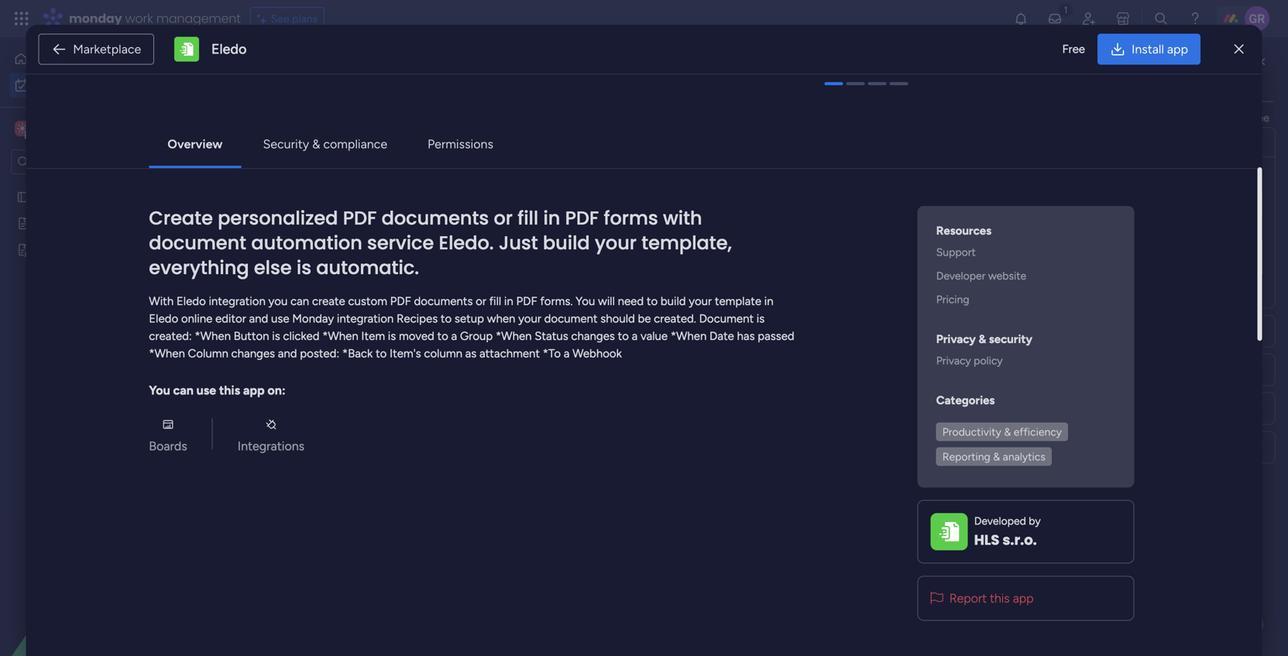 Task type: locate. For each thing, give the bounding box(es) containing it.
week right next
[[296, 442, 332, 462]]

can down created:
[[173, 383, 194, 398]]

resources
[[937, 224, 992, 238]]

select product image
[[14, 11, 29, 26]]

0 vertical spatial documents
[[382, 205, 489, 231]]

document
[[149, 230, 246, 256], [544, 312, 598, 326]]

& right security
[[312, 137, 320, 151]]

option
[[0, 183, 198, 186]]

week
[[293, 386, 329, 406], [296, 442, 332, 462]]

1 vertical spatial column
[[1042, 441, 1079, 454]]

privacy up policy
[[937, 332, 976, 346]]

None search field
[[294, 122, 435, 147]]

eledo down with
[[149, 312, 178, 326]]

or inside "with eledo integration you can create custom pdf documents or fill in pdf forms. you will need to build your template in eledo online editor and use monday integration recipes to setup when your document should be created. document is created: *when button is clicked *when item is moved to a group *when status changes to a value *when date has passed *when column changes and posted: *back to item's column as attachment *to a webhook"
[[476, 294, 487, 308]]

1 vertical spatial week
[[296, 442, 332, 462]]

1 horizontal spatial a
[[564, 347, 570, 361]]

security
[[263, 137, 309, 151]]

0 vertical spatial integration
[[209, 294, 266, 308]]

eledo up my
[[211, 41, 247, 57]]

/ right next
[[336, 442, 343, 462]]

document down forms.
[[544, 312, 598, 326]]

0 horizontal spatial changes
[[231, 347, 275, 361]]

1 vertical spatial use
[[197, 383, 216, 398]]

0 horizontal spatial your
[[518, 312, 542, 326]]

group down with
[[691, 247, 721, 260]]

1 vertical spatial documents
[[414, 294, 473, 308]]

1 vertical spatial public board image
[[16, 216, 31, 231]]

0 horizontal spatial app
[[243, 383, 265, 398]]

document up with
[[149, 230, 246, 256]]

new item button
[[229, 122, 288, 147]]

to do list button
[[1186, 64, 1265, 88]]

0 horizontal spatial item
[[277, 307, 299, 320]]

is up item's
[[388, 329, 396, 343]]

week right on:
[[293, 386, 329, 406]]

monday marketplace image
[[1116, 11, 1131, 26]]

& inside popup button
[[994, 450, 1000, 463]]

1 vertical spatial item
[[285, 334, 307, 348]]

help image
[[1188, 11, 1203, 26]]

1 vertical spatial group
[[460, 329, 493, 343]]

you inside "with eledo integration you can create custom pdf documents or fill in pdf forms. you will need to build your template in eledo online editor and use monday integration recipes to setup when your document should be created. document is created: *when button is clicked *when item is moved to a group *when status changes to a value *when date has passed *when column changes and posted: *back to item's column as attachment *to a webhook"
[[576, 294, 595, 308]]

*to
[[543, 347, 561, 361]]

document inside "with eledo integration you can create custom pdf documents or fill in pdf forms. you will need to build your template in eledo online editor and use monday integration recipes to setup when your document should be created. document is created: *when button is clicked *when item is moved to a group *when status changes to a value *when date has passed *when column changes and posted: *back to item's column as attachment *to a webhook"
[[544, 312, 598, 326]]

main content
[[205, 37, 1289, 656]]

2 horizontal spatial your
[[689, 294, 712, 308]]

create
[[149, 205, 213, 231]]

0 horizontal spatial build
[[543, 230, 590, 256]]

is left 2
[[297, 255, 312, 281]]

1 horizontal spatial item
[[361, 329, 385, 343]]

in right template
[[765, 294, 774, 308]]

changes down button
[[231, 347, 275, 361]]

is right +
[[272, 329, 280, 343]]

0 vertical spatial week
[[293, 386, 329, 406]]

2 vertical spatial your
[[518, 312, 542, 326]]

0 vertical spatial item
[[260, 128, 282, 141]]

eledo up online
[[177, 294, 206, 308]]

group
[[691, 247, 721, 260], [460, 329, 493, 343]]

column down online
[[188, 347, 228, 361]]

& for productivity
[[1004, 425, 1011, 438]]

0 vertical spatial build
[[543, 230, 590, 256]]

create
[[312, 294, 345, 308]]

1 horizontal spatial use
[[271, 312, 289, 326]]

1 vertical spatial or
[[476, 294, 487, 308]]

notifications image
[[1013, 11, 1029, 26]]

1 horizontal spatial your
[[595, 230, 637, 256]]

hls s.r.o. logo image
[[931, 513, 968, 550]]

hide done items
[[469, 128, 549, 141]]

1 vertical spatial eledo
[[177, 294, 206, 308]]

choose the boards, columns and people you'd like to see
[[995, 111, 1270, 124]]

reporting & analytics button
[[937, 447, 1052, 466]]

0 vertical spatial item
[[277, 307, 299, 320]]

2 vertical spatial and
[[278, 347, 297, 361]]

a up column on the bottom left of the page
[[451, 329, 457, 343]]

changes up webhook
[[571, 329, 615, 343]]

0 horizontal spatial or
[[476, 294, 487, 308]]

1 vertical spatial build
[[661, 294, 686, 308]]

you left will at top
[[576, 294, 595, 308]]

None text field
[[1004, 192, 1263, 219]]

editor
[[215, 312, 246, 326]]

1 vertical spatial and
[[249, 312, 268, 326]]

1 horizontal spatial in
[[543, 205, 560, 231]]

items
[[522, 128, 549, 141], [328, 251, 355, 264]]

marketplace report app image
[[931, 592, 944, 605]]

add
[[263, 334, 283, 348]]

greg robinson image
[[1245, 6, 1270, 31]]

report
[[950, 591, 987, 606]]

you
[[269, 294, 288, 308]]

0 vertical spatial changes
[[571, 329, 615, 343]]

next
[[261, 442, 292, 462]]

item
[[277, 307, 299, 320], [361, 329, 385, 343]]

this left this
[[219, 383, 240, 398]]

new inside button
[[235, 128, 257, 141]]

0 vertical spatial you
[[576, 294, 595, 308]]

& inside privacy & security privacy policy
[[979, 332, 987, 346]]

and left people
[[1136, 111, 1154, 124]]

column down efficiency
[[1042, 441, 1079, 454]]

item up clicked
[[277, 307, 299, 320]]

items right 2
[[328, 251, 355, 264]]

1 horizontal spatial changes
[[571, 329, 615, 343]]

1 vertical spatial fill
[[489, 294, 501, 308]]

fill inside create personalized pdf documents or fill in pdf forms with document automation service eledo. just build your template, everything else is automatic.
[[518, 205, 539, 231]]

your
[[595, 230, 637, 256], [689, 294, 712, 308], [518, 312, 542, 326]]

item's
[[390, 347, 421, 361]]

monday
[[292, 312, 334, 326]]

in inside create personalized pdf documents or fill in pdf forms with document automation service eledo. just build your template, everything else is automatic.
[[543, 205, 560, 231]]

in right just
[[543, 205, 560, 231]]

0 vertical spatial document
[[149, 230, 246, 256]]

attachment
[[480, 347, 540, 361]]

1 horizontal spatial or
[[494, 205, 513, 231]]

or
[[494, 205, 513, 231], [476, 294, 487, 308]]

1 vertical spatial privacy
[[937, 354, 971, 367]]

integration up editor
[[209, 294, 266, 308]]

boards down 'website'
[[1004, 325, 1038, 338]]

1 horizontal spatial build
[[661, 294, 686, 308]]

app right report
[[1013, 591, 1034, 606]]

to
[[1240, 111, 1250, 124], [647, 294, 658, 308], [441, 312, 452, 326], [437, 329, 448, 343], [618, 329, 629, 343], [376, 347, 387, 361]]

app left on:
[[243, 383, 265, 398]]

build right just
[[543, 230, 590, 256]]

0 vertical spatial column
[[188, 347, 228, 361]]

app inside button
[[1168, 42, 1189, 57]]

& for privacy
[[979, 332, 987, 346]]

people
[[1156, 111, 1190, 124]]

app right install
[[1168, 42, 1189, 57]]

can
[[291, 294, 309, 308], [173, 383, 194, 398]]

dapulse x slim image
[[1235, 40, 1244, 59]]

categories
[[937, 393, 995, 407]]

monday
[[69, 10, 122, 27]]

list
[[1244, 69, 1258, 83]]

and down clicked
[[278, 347, 297, 361]]

hls
[[975, 530, 1000, 550]]

0 vertical spatial people
[[968, 247, 1001, 260]]

build inside "with eledo integration you can create custom pdf documents or fill in pdf forms. you will need to build your template in eledo online editor and use monday integration recipes to setup when your document should be created. document is created: *when button is clicked *when item is moved to a group *when status changes to a value *when date has passed *when column changes and posted: *back to item's column as attachment *to a webhook"
[[661, 294, 686, 308]]

0 vertical spatial or
[[494, 205, 513, 231]]

use left this
[[197, 383, 216, 398]]

*back
[[342, 347, 373, 361]]

integration down custom
[[337, 312, 394, 326]]

security
[[989, 332, 1033, 346]]

home option
[[9, 46, 188, 71]]

is up passed
[[757, 312, 765, 326]]

1 horizontal spatial you
[[576, 294, 595, 308]]

item inside "with eledo integration you can create custom pdf documents or fill in pdf forms. you will need to build your template in eledo online editor and use monday integration recipes to setup when your document should be created. document is created: *when button is clicked *when item is moved to a group *when status changes to a value *when date has passed *when column changes and posted: *back to item's column as attachment *to a webhook"
[[361, 329, 385, 343]]

install app button
[[1098, 34, 1201, 65]]

1 horizontal spatial fill
[[518, 205, 539, 231]]

1 image
[[1059, 1, 1073, 18]]

16
[[1090, 474, 1100, 487]]

2 horizontal spatial app
[[1168, 42, 1189, 57]]

0 vertical spatial fill
[[518, 205, 539, 231]]

your up status
[[518, 312, 542, 326]]

a
[[451, 329, 457, 343], [632, 329, 638, 343], [564, 347, 570, 361]]

you'd
[[1192, 111, 1219, 124]]

pdf up recipes
[[390, 294, 411, 308]]

productivity
[[943, 425, 1002, 438]]

& inside dropdown button
[[1004, 425, 1011, 438]]

0 horizontal spatial a
[[451, 329, 457, 343]]

list box
[[0, 181, 198, 472]]

new up button
[[252, 307, 274, 320]]

& inside button
[[312, 137, 320, 151]]

& up priority
[[1004, 425, 1011, 438]]

0 vertical spatial app
[[1168, 42, 1189, 57]]

to left setup at left
[[441, 312, 452, 326]]

0 horizontal spatial document
[[149, 230, 246, 256]]

/ for next week /
[[336, 442, 343, 462]]

item
[[260, 128, 282, 141], [285, 334, 307, 348]]

your up will at top
[[595, 230, 637, 256]]

1 vertical spatial can
[[173, 383, 194, 398]]

1 horizontal spatial document
[[544, 312, 598, 326]]

in up when
[[504, 294, 514, 308]]

*when up *back
[[322, 329, 359, 343]]

0 vertical spatial privacy
[[937, 332, 976, 346]]

0 horizontal spatial boards
[[149, 439, 187, 453]]

1 vertical spatial items
[[328, 251, 355, 264]]

1 horizontal spatial integration
[[337, 312, 394, 326]]

as
[[465, 347, 477, 361]]

need
[[618, 294, 644, 308]]

reporting
[[943, 450, 991, 463]]

date
[[710, 329, 734, 343]]

0 vertical spatial use
[[271, 312, 289, 326]]

group up the as
[[460, 329, 493, 343]]

in
[[543, 205, 560, 231], [504, 294, 514, 308], [765, 294, 774, 308]]

see plans
[[271, 12, 318, 25]]

to up be on the top of the page
[[647, 294, 658, 308]]

efficiency
[[1014, 425, 1062, 438]]

2 horizontal spatial and
[[1136, 111, 1154, 124]]

/ left 2
[[309, 247, 316, 267]]

report this app
[[950, 591, 1034, 606]]

your right to-
[[689, 294, 712, 308]]

fill right eledo.
[[518, 205, 539, 231]]

webhook
[[573, 347, 622, 361]]

s.r.o.
[[1003, 530, 1037, 550]]

people down productivity
[[968, 442, 1001, 455]]

1 vertical spatial you
[[149, 383, 170, 398]]

people up developer website
[[968, 247, 1001, 260]]

/ right dates
[[339, 191, 346, 211]]

install
[[1132, 42, 1165, 57]]

a left value
[[632, 329, 638, 343]]

1 vertical spatial changes
[[231, 347, 275, 361]]

items right done
[[522, 128, 549, 141]]

1 horizontal spatial boards
[[1004, 325, 1038, 338]]

pdf left forms
[[565, 205, 599, 231]]

use down you
[[271, 312, 289, 326]]

and up button
[[249, 312, 268, 326]]

search everything image
[[1154, 11, 1169, 26]]

1 horizontal spatial group
[[691, 247, 721, 260]]

invite members image
[[1082, 11, 1097, 26]]

*when down created:
[[149, 347, 185, 361]]

1 horizontal spatial app
[[1013, 591, 1034, 606]]

to right *back
[[376, 347, 387, 361]]

build up created. at the right of the page
[[661, 294, 686, 308]]

1 vertical spatial new
[[252, 307, 274, 320]]

0 vertical spatial eledo
[[211, 41, 247, 57]]

policy
[[974, 354, 1003, 367]]

0 vertical spatial items
[[522, 128, 549, 141]]

week for next
[[296, 442, 332, 462]]

0 vertical spatial new
[[235, 128, 257, 141]]

you down created:
[[149, 383, 170, 398]]

pdf
[[343, 205, 377, 231], [565, 205, 599, 231], [390, 294, 411, 308], [516, 294, 537, 308]]

0 horizontal spatial fill
[[489, 294, 501, 308]]

item up *back
[[361, 329, 385, 343]]

fill up when
[[489, 294, 501, 308]]

status
[[535, 329, 569, 343]]

public board image
[[16, 190, 31, 205], [16, 216, 31, 231]]

& up policy
[[979, 332, 987, 346]]

report this app link
[[918, 576, 1135, 621]]

home
[[34, 52, 64, 65]]

boards down you can use this app on:
[[149, 439, 187, 453]]

*when
[[195, 329, 231, 343], [322, 329, 359, 343], [496, 329, 532, 343], [671, 329, 707, 343], [149, 347, 185, 361]]

0 vertical spatial can
[[291, 294, 309, 308]]

0 horizontal spatial group
[[460, 329, 493, 343]]

past dates /
[[261, 191, 350, 211]]

group inside "with eledo integration you can create custom pdf documents or fill in pdf forms. you will need to build your template in eledo online editor and use monday integration recipes to setup when your document should be created. document is created: *when button is clicked *when item is moved to a group *when status changes to a value *when date has passed *when column changes and posted: *back to item's column as attachment *to a webhook"
[[460, 329, 493, 343]]

automation
[[251, 230, 362, 256]]

lottie animation element
[[0, 500, 198, 656]]

new left security
[[235, 128, 257, 141]]

1 vertical spatial integration
[[337, 312, 394, 326]]

next week /
[[261, 442, 346, 462]]

& down productivity & efficiency dropdown button
[[994, 450, 1000, 463]]

everything
[[149, 255, 249, 281]]

can right you
[[291, 294, 309, 308]]

0 horizontal spatial column
[[188, 347, 228, 361]]

website
[[989, 269, 1027, 282]]

1 vertical spatial item
[[361, 329, 385, 343]]

0 horizontal spatial items
[[328, 251, 355, 264]]

this right report
[[990, 591, 1010, 606]]

document inside create personalized pdf documents or fill in pdf forms with document automation service eledo. just build your template, everything else is automatic.
[[149, 230, 246, 256]]

1 horizontal spatial column
[[1042, 441, 1079, 454]]

a right *to
[[564, 347, 570, 361]]

/ down posted:
[[333, 386, 340, 406]]

to
[[1215, 69, 1226, 83]]

0 vertical spatial public board image
[[16, 190, 31, 205]]

0 vertical spatial your
[[595, 230, 637, 256]]

/ for past dates /
[[339, 191, 346, 211]]

0 horizontal spatial use
[[197, 383, 216, 398]]

1 vertical spatial this
[[990, 591, 1010, 606]]

people
[[968, 247, 1001, 260], [968, 442, 1001, 455]]

lottie animation image
[[0, 500, 198, 656]]

this
[[261, 386, 289, 406]]

0 horizontal spatial item
[[260, 128, 282, 141]]

update feed image
[[1048, 11, 1063, 26]]

with
[[663, 205, 702, 231]]

1 vertical spatial app
[[243, 383, 265, 398]]

do
[[681, 308, 694, 320]]

1 horizontal spatial and
[[278, 347, 297, 361]]

1 vertical spatial people
[[968, 442, 1001, 455]]

has
[[737, 329, 755, 343]]

privacy left policy
[[937, 354, 971, 367]]



Task type: describe. For each thing, give the bounding box(es) containing it.
Filter dashboard by text search field
[[294, 122, 435, 147]]

documents inside "with eledo integration you can create custom pdf documents or fill in pdf forms. you will need to build your template in eledo online editor and use monday integration recipes to setup when your document should be created. document is created: *when button is clicked *when item is moved to a group *when status changes to a value *when date has passed *when column changes and posted: *back to item's column as attachment *to a webhook"
[[414, 294, 473, 308]]

*when up attachment
[[496, 329, 532, 343]]

permissions
[[428, 137, 493, 151]]

to do list
[[1215, 69, 1258, 83]]

forms.
[[540, 294, 573, 308]]

choose
[[995, 111, 1032, 124]]

2 privacy from the top
[[937, 354, 971, 367]]

created.
[[654, 312, 697, 326]]

privacy & security privacy policy
[[937, 332, 1033, 367]]

value
[[641, 329, 668, 343]]

work
[[270, 59, 332, 93]]

week for this
[[293, 386, 329, 406]]

boards,
[[1054, 111, 1089, 124]]

to-
[[666, 308, 681, 320]]

on:
[[268, 383, 286, 398]]

application logo image
[[174, 37, 199, 62]]

0 horizontal spatial in
[[504, 294, 514, 308]]

Search in workspace field
[[33, 153, 129, 171]]

can inside "with eledo integration you can create custom pdf documents or fill in pdf forms. you will need to build your template in eledo online editor and use monday integration recipes to setup when your document should be created. document is created: *when button is clicked *when item is moved to a group *when status changes to a value *when date has passed *when column changes and posted: *back to item's column as attachment *to a webhook"
[[291, 294, 309, 308]]

*when down online
[[195, 329, 231, 343]]

today / 2 items
[[261, 247, 355, 267]]

to up column on the bottom left of the page
[[437, 329, 448, 343]]

developed
[[975, 514, 1027, 527]]

be
[[638, 312, 651, 326]]

pdf left forms.
[[516, 294, 537, 308]]

documents inside create personalized pdf documents or fill in pdf forms with document automation service eledo. just build your template, everything else is automatic.
[[382, 205, 489, 231]]

eledo.
[[439, 230, 494, 256]]

monday work management
[[69, 10, 241, 27]]

plans
[[292, 12, 318, 25]]

2 horizontal spatial in
[[765, 294, 774, 308]]

to-do
[[666, 308, 694, 320]]

your inside create personalized pdf documents or fill in pdf forms with document automation service eledo. just build your template, everything else is automatic.
[[595, 230, 637, 256]]

new for new item
[[235, 128, 257, 141]]

compliance
[[323, 137, 387, 151]]

overview
[[168, 137, 223, 151]]

2 vertical spatial eledo
[[149, 312, 178, 326]]

workspace image
[[17, 120, 28, 137]]

service
[[367, 230, 434, 256]]

custom
[[348, 294, 387, 308]]

to down "should"
[[618, 329, 629, 343]]

personalized
[[218, 205, 338, 231]]

just
[[499, 230, 538, 256]]

automatic.
[[316, 255, 419, 281]]

support
[[937, 245, 976, 259]]

clicked
[[283, 329, 320, 343]]

priority column
[[1004, 441, 1079, 454]]

do
[[1229, 69, 1242, 83]]

build inside create personalized pdf documents or fill in pdf forms with document automation service eledo. just build your template, everything else is automatic.
[[543, 230, 590, 256]]

pdf right dates
[[343, 205, 377, 231]]

/ for this week /
[[333, 386, 340, 406]]

search image
[[417, 129, 429, 141]]

1 public board image from the top
[[16, 190, 31, 205]]

past
[[261, 191, 292, 211]]

is inside create personalized pdf documents or fill in pdf forms with document automation service eledo. just build your template, everything else is automatic.
[[297, 255, 312, 281]]

developed by hls s.r.o.
[[975, 514, 1041, 550]]

hide
[[469, 128, 492, 141]]

fill inside "with eledo integration you can create custom pdf documents or fill in pdf forms. you will need to build your template in eledo online editor and use monday integration recipes to setup when your document should be created. document is created: *when button is clicked *when item is moved to a group *when status changes to a value *when date has passed *when column changes and posted: *back to item's column as attachment *to a webhook"
[[489, 294, 501, 308]]

& for security
[[312, 137, 320, 151]]

2 people from the top
[[968, 442, 1001, 455]]

moved
[[399, 329, 435, 343]]

free
[[1063, 42, 1086, 56]]

1 vertical spatial boards
[[149, 439, 187, 453]]

greg robinson image
[[1017, 246, 1041, 269]]

button
[[234, 329, 269, 343]]

private board image
[[16, 243, 31, 257]]

1 horizontal spatial item
[[285, 334, 307, 348]]

productivity & efficiency button
[[937, 422, 1069, 441]]

my
[[229, 59, 264, 93]]

0 horizontal spatial you
[[149, 383, 170, 398]]

0 vertical spatial this
[[219, 383, 240, 398]]

new for new item
[[252, 307, 274, 320]]

0 vertical spatial and
[[1136, 111, 1154, 124]]

1 horizontal spatial this
[[990, 591, 1010, 606]]

0 horizontal spatial integration
[[209, 294, 266, 308]]

you can use this app on:
[[149, 383, 286, 398]]

workspace image
[[15, 120, 30, 137]]

2 vertical spatial app
[[1013, 591, 1034, 606]]

marketplace
[[73, 42, 141, 57]]

main content containing past dates /
[[205, 37, 1289, 656]]

when
[[487, 312, 516, 326]]

1 privacy from the top
[[937, 332, 976, 346]]

developer
[[937, 269, 986, 282]]

item inside button
[[260, 128, 282, 141]]

0 horizontal spatial can
[[173, 383, 194, 398]]

work
[[125, 10, 153, 27]]

setup
[[455, 312, 484, 326]]

0 horizontal spatial and
[[249, 312, 268, 326]]

0 vertical spatial group
[[691, 247, 721, 260]]

0 vertical spatial boards
[[1004, 325, 1038, 338]]

none search field inside main content
[[294, 122, 435, 147]]

today
[[261, 247, 305, 267]]

my work
[[229, 59, 332, 93]]

new item
[[235, 128, 282, 141]]

marketplace button
[[38, 34, 154, 65]]

see
[[1253, 111, 1270, 124]]

items inside today / 2 items
[[328, 251, 355, 264]]

security & compliance button
[[251, 128, 400, 159]]

+ add item
[[253, 334, 307, 348]]

*when down created. at the right of the page
[[671, 329, 707, 343]]

security & compliance
[[263, 137, 387, 151]]

template,
[[642, 230, 732, 256]]

2 horizontal spatial a
[[632, 329, 638, 343]]

mar 16
[[1070, 474, 1100, 487]]

overview button
[[155, 128, 235, 159]]

1 people from the top
[[968, 247, 1001, 260]]

with eledo integration you can create custom pdf documents or fill in pdf forms. you will need to build your template in eledo online editor and use monday integration recipes to setup when your document should be created. document is created: *when button is clicked *when item is moved to a group *when status changes to a value *when date has passed *when column changes and posted: *back to item's column as attachment *to a webhook
[[149, 294, 795, 361]]

2
[[319, 251, 325, 264]]

create personalized pdf documents or fill in pdf forms with document automation service eledo. just build your template, everything else is automatic.
[[149, 205, 732, 281]]

priority
[[1004, 441, 1039, 454]]

1 horizontal spatial items
[[522, 128, 549, 141]]

pricing
[[937, 293, 970, 306]]

use inside "with eledo integration you can create custom pdf documents or fill in pdf forms. you will need to build your template in eledo online editor and use monday integration recipes to setup when your document should be created. document is created: *when button is clicked *when item is moved to a group *when status changes to a value *when date has passed *when column changes and posted: *back to item's column as attachment *to a webhook"
[[271, 312, 289, 326]]

template
[[715, 294, 762, 308]]

with
[[149, 294, 174, 308]]

column inside "with eledo integration you can create custom pdf documents or fill in pdf forms. you will need to build your template in eledo online editor and use monday integration recipes to setup when your document should be created. document is created: *when button is clicked *when item is moved to a group *when status changes to a value *when date has passed *when column changes and posted: *back to item's column as attachment *to a webhook"
[[188, 347, 228, 361]]

or inside create personalized pdf documents or fill in pdf forms with document automation service eledo. just build your template, everything else is automatic.
[[494, 205, 513, 231]]

to right like
[[1240, 111, 1250, 124]]

productivity & efficiency
[[943, 425, 1062, 438]]

the
[[1035, 111, 1051, 124]]

2 public board image from the top
[[16, 216, 31, 231]]

should
[[601, 312, 635, 326]]

else
[[254, 255, 292, 281]]

integrations
[[238, 439, 305, 453]]

mar
[[1070, 474, 1088, 487]]

& for reporting
[[994, 450, 1000, 463]]

analytics
[[1003, 450, 1046, 463]]

reporting & analytics
[[943, 450, 1046, 463]]

management
[[156, 10, 241, 27]]

developer website
[[937, 269, 1027, 282]]

forms
[[604, 205, 658, 231]]

recipes
[[397, 312, 438, 326]]

1 vertical spatial your
[[689, 294, 712, 308]]



Task type: vqa. For each thing, say whether or not it's contained in the screenshot.
Provide
no



